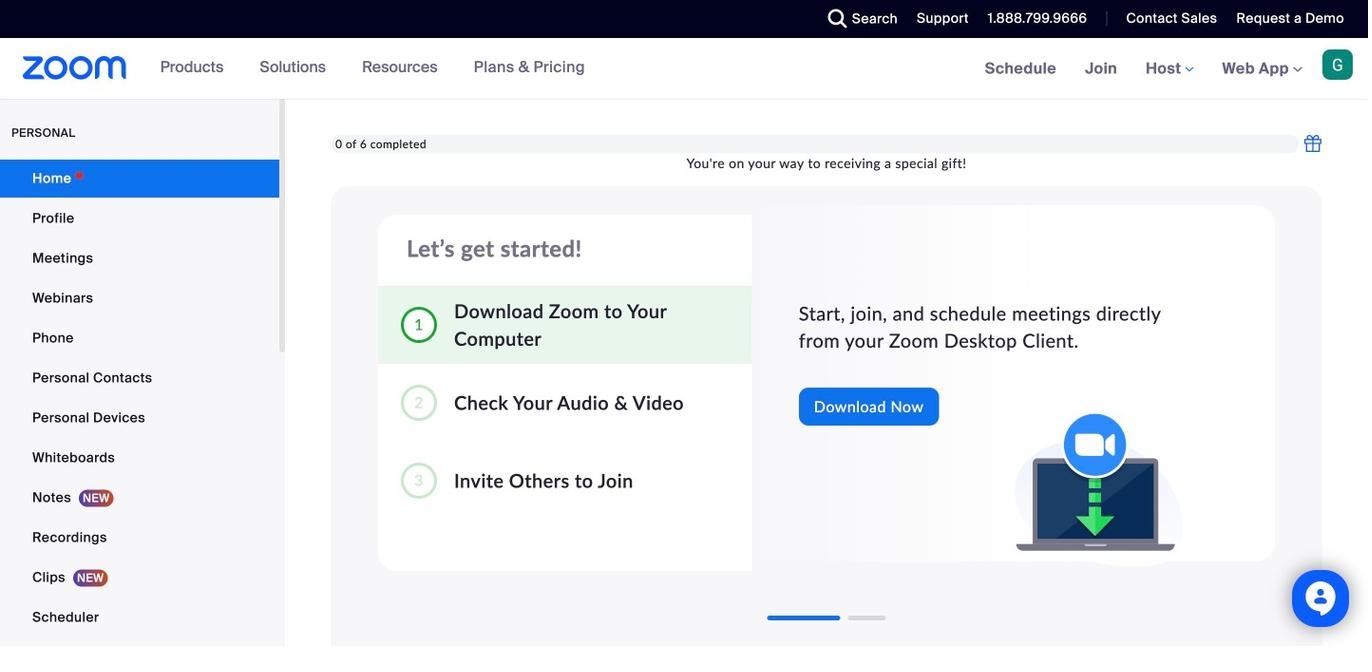 Task type: locate. For each thing, give the bounding box(es) containing it.
banner
[[0, 38, 1369, 100]]

zoom logo image
[[23, 56, 127, 80]]



Task type: describe. For each thing, give the bounding box(es) containing it.
product information navigation
[[146, 38, 600, 99]]

meetings navigation
[[971, 38, 1369, 100]]

personal menu menu
[[0, 160, 279, 646]]

profile picture image
[[1323, 49, 1354, 80]]



Task type: vqa. For each thing, say whether or not it's contained in the screenshot.
Zoom Logo on the top of page
yes



